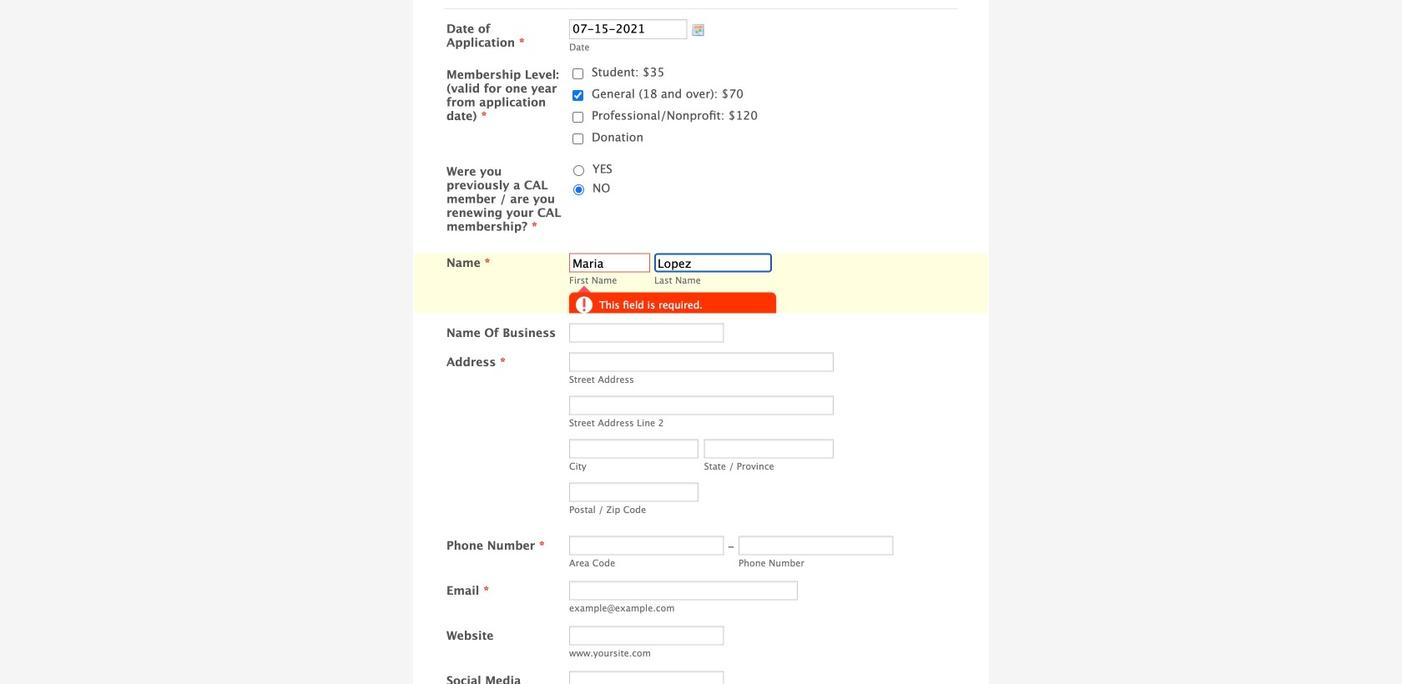 Task type: describe. For each thing, give the bounding box(es) containing it.
2 group from the top
[[569, 162, 958, 195]]

mm-dd-yyyy text field
[[569, 19, 687, 39]]

1 group from the top
[[569, 65, 958, 147]]

pick a date image
[[691, 23, 705, 37]]



Task type: vqa. For each thing, say whether or not it's contained in the screenshot.
the bottom "GROUP"
yes



Task type: locate. For each thing, give the bounding box(es) containing it.
None text field
[[569, 353, 834, 372], [704, 439, 834, 459], [569, 483, 699, 502], [569, 353, 834, 372], [704, 439, 834, 459], [569, 483, 699, 502]]

None email field
[[569, 581, 798, 600]]

  text field
[[569, 626, 724, 645]]

None text field
[[569, 253, 650, 272], [654, 253, 772, 272], [569, 323, 724, 343], [569, 396, 834, 415], [569, 439, 699, 459], [569, 671, 724, 684], [569, 253, 650, 272], [654, 253, 772, 272], [569, 323, 724, 343], [569, 396, 834, 415], [569, 439, 699, 459], [569, 671, 724, 684]]

0 vertical spatial group
[[569, 65, 958, 147]]

group
[[569, 65, 958, 147], [569, 162, 958, 195]]

1 vertical spatial group
[[569, 162, 958, 195]]

None checkbox
[[572, 68, 583, 79]]

None telephone field
[[569, 536, 724, 555], [739, 536, 893, 555], [569, 536, 724, 555], [739, 536, 893, 555]]

None checkbox
[[572, 90, 583, 101], [572, 112, 583, 123], [572, 134, 583, 144], [572, 90, 583, 101], [572, 112, 583, 123], [572, 134, 583, 144]]

alert
[[569, 279, 776, 318]]

None radio
[[573, 184, 584, 195]]

None radio
[[573, 165, 584, 176]]

none radio inside group
[[573, 165, 584, 176]]



